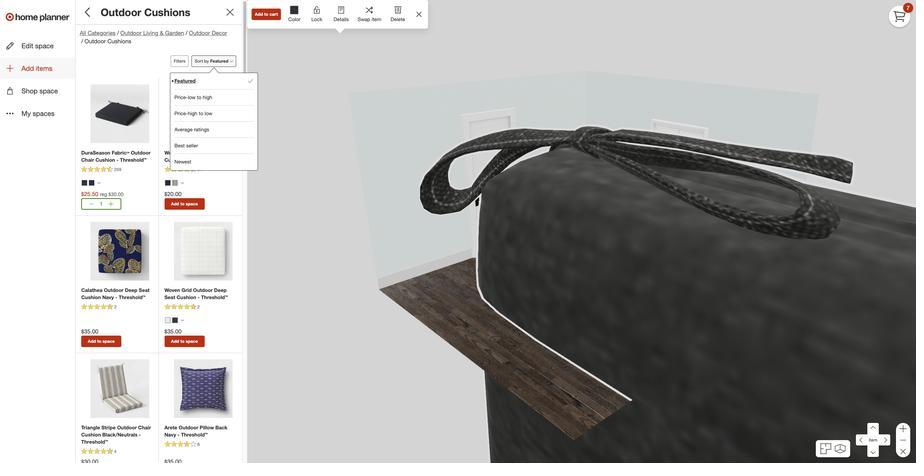 Task type: locate. For each thing, give the bounding box(es) containing it.
filters button
[[171, 55, 189, 67]]

cushions
[[144, 6, 190, 19], [107, 38, 131, 45]]

/ right garden
[[186, 29, 187, 37]]

navy
[[102, 294, 114, 300], [164, 431, 176, 437]]

outdoor right grid
[[193, 287, 213, 293]]

details button
[[329, 0, 353, 27]]

threshold™ inside duraseason fabric™ outdoor chair cushion - threshold™
[[120, 157, 147, 163]]

1 vertical spatial featured
[[174, 78, 196, 84]]

add to cart
[[255, 11, 278, 17]]

price- up price-high to low on the top of page
[[174, 94, 188, 100]]

chair inside woven outdoor chair cushion - threshold™
[[203, 150, 215, 156]]

0 horizontal spatial deep
[[125, 287, 137, 293]]

outdoor inside triangle stripe outdoor chair cushion black/neutrals - threshold™
[[117, 424, 137, 430]]

- inside triangle stripe outdoor chair cushion black/neutrals - threshold™
[[139, 431, 141, 437]]

low up price-high to low on the top of page
[[188, 94, 196, 100]]

triangle stripe outdoor chair cushion black/neutrals - threshold™
[[81, 424, 151, 445]]

outdoor up black/neutrals
[[117, 424, 137, 430]]

1 $35.00 from the left
[[81, 328, 98, 335]]

lock button
[[305, 0, 329, 27]]

arete outdoor pillow back navy - threshold™
[[164, 424, 227, 437]]

woven left grid
[[164, 287, 180, 293]]

2 down calathea outdoor deep seat cushion navy - threshold™ button
[[114, 304, 117, 310]]

- inside arete outdoor pillow back navy - threshold™
[[178, 431, 180, 437]]

cart
[[270, 11, 278, 17]]

outdoor right calathea on the bottom left of page
[[104, 287, 123, 293]]

$35.00 add to space
[[81, 328, 115, 344], [164, 328, 198, 344]]

delete button
[[386, 0, 410, 27]]

1 horizontal spatial cushions
[[144, 6, 190, 19]]

woven grid outdoor deep seat cushion - threshold™ button
[[164, 287, 236, 301]]

outdoor down seller
[[182, 150, 201, 156]]

0 vertical spatial price-
[[174, 94, 188, 100]]

1 horizontal spatial navy image
[[165, 180, 171, 186]]

price-high to low
[[174, 110, 212, 116]]

woven outdoor chair cushion - threshold™
[[164, 150, 216, 163]]

shop space
[[21, 87, 58, 95]]

outdoor up categories
[[101, 6, 141, 19]]

0 horizontal spatial chair
[[81, 157, 94, 163]]

2 deep from the left
[[214, 287, 227, 293]]

0 horizontal spatial 2
[[114, 304, 117, 310]]

item
[[869, 437, 877, 443]]

0 horizontal spatial $35.00 add to space
[[81, 328, 115, 344]]

lock
[[311, 16, 322, 22]]

0 horizontal spatial high
[[188, 110, 197, 116]]

deep
[[125, 287, 137, 293], [214, 287, 227, 293]]

2
[[114, 304, 117, 310], [197, 304, 200, 310]]

high
[[203, 94, 212, 100], [188, 110, 197, 116]]

chair inside duraseason fabric™ outdoor chair cushion - threshold™
[[81, 157, 94, 163]]

seat
[[139, 287, 150, 293], [164, 294, 175, 300]]

move asset west by 6" image
[[856, 434, 868, 446]]

woven outdoor chair cushion - threshold™ image
[[174, 84, 233, 143]]

/ right categories
[[117, 29, 119, 37]]

1 vertical spatial cushions
[[107, 38, 131, 45]]

1 horizontal spatial high
[[203, 94, 212, 100]]

0 horizontal spatial $35.00
[[81, 328, 98, 335]]

0 horizontal spatial featured
[[174, 78, 196, 84]]

edit space button
[[0, 35, 75, 56]]

0 vertical spatial chair
[[203, 150, 215, 156]]

1 vertical spatial price-
[[174, 110, 188, 116]]

featured up price-low to high
[[174, 78, 196, 84]]

navy image right charcoal image
[[89, 180, 94, 186]]

filters
[[174, 58, 185, 64]]

1 horizontal spatial navy
[[164, 431, 176, 437]]

to inside price-low to high link
[[197, 94, 201, 100]]

0 horizontal spatial cushions
[[107, 38, 131, 45]]

7 button
[[889, 3, 913, 27]]

average ratings link
[[174, 121, 253, 137]]

woven inside woven grid outdoor deep seat cushion - threshold™
[[164, 287, 180, 293]]

featured
[[210, 58, 228, 64], [174, 78, 196, 84]]

duraseason fabric™ outdoor chair cushion - threshold™
[[81, 150, 151, 163]]

cushion down calathea on the bottom left of page
[[81, 294, 101, 300]]

outdoor right arete
[[179, 424, 198, 430]]

navy inside calathea outdoor deep seat cushion navy - threshold™
[[102, 294, 114, 300]]

outdoor decor button
[[189, 29, 227, 37]]

seller
[[186, 142, 198, 148]]

cushion inside duraseason fabric™ outdoor chair cushion - threshold™
[[95, 157, 115, 163]]

2 2 from the left
[[197, 304, 200, 310]]

black image
[[172, 317, 178, 323]]

swap
[[358, 16, 370, 22]]

1 horizontal spatial featured
[[210, 58, 228, 64]]

1 horizontal spatial seat
[[164, 294, 175, 300]]

edit
[[21, 42, 33, 50]]

add to space button for $35.00
[[164, 336, 205, 347]]

cushion down grid
[[177, 294, 196, 300]]

delete
[[391, 16, 405, 22]]

0 horizontal spatial navy
[[102, 294, 114, 300]]

threshold™ inside woven outdoor chair cushion - threshold™
[[189, 157, 216, 163]]

navy down calathea on the bottom left of page
[[102, 294, 114, 300]]

- inside calathea outdoor deep seat cushion navy - threshold™
[[115, 294, 117, 300]]

price- up average
[[174, 110, 188, 116]]

pillow
[[200, 424, 214, 430]]

$25.50
[[81, 190, 98, 198]]

outdoor inside calathea outdoor deep seat cushion navy - threshold™
[[104, 287, 123, 293]]

1 woven from the top
[[164, 150, 180, 156]]

1 vertical spatial woven
[[164, 287, 180, 293]]

chair
[[203, 150, 215, 156], [81, 157, 94, 163], [138, 424, 151, 430]]

outdoor right fabric™
[[131, 150, 151, 156]]

cushion down triangle
[[81, 431, 101, 437]]

6
[[197, 442, 200, 447]]

2 price- from the top
[[174, 110, 188, 116]]

- inside woven outdoor chair cushion - threshold™
[[185, 157, 187, 163]]

outdoor
[[101, 6, 141, 19], [120, 29, 142, 37], [189, 29, 210, 37], [85, 38, 106, 45], [131, 150, 151, 156], [182, 150, 201, 156], [104, 287, 123, 293], [193, 287, 213, 293], [117, 424, 137, 430], [179, 424, 198, 430]]

1 horizontal spatial chair
[[138, 424, 151, 430]]

2 horizontal spatial chair
[[203, 150, 215, 156]]

to
[[264, 11, 268, 17], [197, 94, 201, 100], [199, 110, 203, 116], [180, 201, 184, 206], [97, 338, 101, 344], [180, 338, 184, 344]]

back
[[215, 424, 227, 430]]

seat inside woven grid outdoor deep seat cushion - threshold™
[[164, 294, 175, 300]]

1 2 from the left
[[114, 304, 117, 310]]

0 vertical spatial woven
[[164, 150, 180, 156]]

navy down arete
[[164, 431, 176, 437]]

move asset north by 6" image
[[868, 423, 879, 434]]

living
[[143, 29, 158, 37]]

1 horizontal spatial $35.00 add to space
[[164, 328, 198, 344]]

add to space button
[[164, 198, 205, 210], [81, 336, 121, 347], [164, 336, 205, 347]]

threshold™
[[120, 157, 147, 163], [189, 157, 216, 163], [119, 294, 146, 300], [201, 294, 228, 300], [181, 431, 208, 437], [81, 439, 108, 445]]

fabric™
[[112, 150, 129, 156]]

deep inside calathea outdoor deep seat cushion navy - threshold™
[[125, 287, 137, 293]]

-
[[116, 157, 119, 163], [185, 157, 187, 163], [115, 294, 117, 300], [198, 294, 200, 300], [139, 431, 141, 437], [178, 431, 180, 437]]

arete outdoor pillow back navy - threshold™ image
[[174, 359, 233, 418]]

featured right the by
[[210, 58, 228, 64]]

0 horizontal spatial /
[[81, 38, 83, 45]]

woven for $35.00
[[164, 287, 180, 293]]

1 vertical spatial low
[[205, 110, 212, 116]]

arete
[[164, 424, 177, 430]]

chair inside triangle stripe outdoor chair cushion black/neutrals - threshold™
[[138, 424, 151, 430]]

woven inside woven outdoor chair cushion - threshold™
[[164, 150, 180, 156]]

2 down woven grid outdoor deep seat cushion - threshold™ button
[[197, 304, 200, 310]]

charcoal image
[[82, 180, 87, 186]]

cushion
[[95, 157, 115, 163], [164, 157, 184, 163], [81, 294, 101, 300], [177, 294, 196, 300], [81, 431, 101, 437]]

1 vertical spatial seat
[[164, 294, 175, 300]]

cushion down best
[[164, 157, 184, 163]]

1 vertical spatial chair
[[81, 157, 94, 163]]

outdoor left decor
[[189, 29, 210, 37]]

outdoor inside woven grid outdoor deep seat cushion - threshold™
[[193, 287, 213, 293]]

0 horizontal spatial navy image
[[89, 180, 94, 186]]

1 vertical spatial navy
[[164, 431, 176, 437]]

outdoor cushions
[[101, 6, 190, 19]]

low
[[188, 94, 196, 100], [205, 110, 212, 116]]

navy image
[[89, 180, 94, 186], [165, 180, 171, 186]]

seat inside calathea outdoor deep seat cushion navy - threshold™
[[139, 287, 150, 293]]

cushion inside triangle stripe outdoor chair cushion black/neutrals - threshold™
[[81, 431, 101, 437]]

0 vertical spatial seat
[[139, 287, 150, 293]]

cushions down categories
[[107, 38, 131, 45]]

1 deep from the left
[[125, 287, 137, 293]]

price- for low
[[174, 94, 188, 100]]

woven down best
[[164, 150, 180, 156]]

0 vertical spatial featured
[[210, 58, 228, 64]]

cushions up & at the top of page
[[144, 6, 190, 19]]

2 vertical spatial chair
[[138, 424, 151, 430]]

0 vertical spatial navy
[[102, 294, 114, 300]]

outdoor left living
[[120, 29, 142, 37]]

1 horizontal spatial 2
[[197, 304, 200, 310]]

price-
[[174, 94, 188, 100], [174, 110, 188, 116]]

high down featured 'link'
[[203, 94, 212, 100]]

1 vertical spatial high
[[188, 110, 197, 116]]

woven
[[164, 150, 180, 156], [164, 287, 180, 293]]

navy image left the black/neutrals image
[[165, 180, 171, 186]]

2 for navy
[[114, 304, 117, 310]]

2 woven from the top
[[164, 287, 180, 293]]

1 price- from the top
[[174, 94, 188, 100]]

0 horizontal spatial low
[[188, 94, 196, 100]]

1 horizontal spatial $35.00
[[164, 328, 182, 335]]

0 vertical spatial high
[[203, 94, 212, 100]]

all categories button
[[80, 29, 116, 37]]

1 horizontal spatial deep
[[214, 287, 227, 293]]

front view button icon image
[[835, 444, 845, 454]]

low up average ratings link
[[205, 110, 212, 116]]

high down price-low to high
[[188, 110, 197, 116]]

1 navy image from the left
[[89, 180, 94, 186]]

grid
[[182, 287, 192, 293]]

duraseason fabric™ outdoor chair cushion - threshold™ button
[[81, 149, 153, 164]]

home planner landing page image
[[6, 6, 69, 29]]

cushion down duraseason on the top left of page
[[95, 157, 115, 163]]

threshold™ inside arete outdoor pillow back navy - threshold™
[[181, 431, 208, 437]]

cushion for triangle stripe outdoor chair cushion black/neutrals - threshold™
[[81, 431, 101, 437]]

black/neutrals image
[[172, 180, 178, 186]]

cushion inside calathea outdoor deep seat cushion navy - threshold™
[[81, 294, 101, 300]]

0 horizontal spatial seat
[[139, 287, 150, 293]]

add items
[[21, 64, 52, 72]]

average ratings
[[174, 126, 209, 132]]

cushion inside woven grid outdoor deep seat cushion - threshold™
[[177, 294, 196, 300]]

/ down all
[[81, 38, 83, 45]]

add
[[255, 11, 263, 17], [21, 64, 34, 72], [171, 201, 179, 206], [88, 338, 96, 344], [171, 338, 179, 344]]

shop space button
[[0, 80, 75, 101]]



Task type: vqa. For each thing, say whether or not it's contained in the screenshot.
the bottommost Pickup
no



Task type: describe. For each thing, give the bounding box(es) containing it.
triangle
[[81, 424, 100, 430]]

triangle stripe outdoor chair cushion black/neutrals - threshold™ image
[[90, 359, 149, 418]]

$30.00
[[109, 191, 124, 197]]

price-low to high link
[[174, 89, 253, 105]]

0 vertical spatial cushions
[[144, 6, 190, 19]]

outdoor living & garden button
[[120, 29, 184, 37]]

arete outdoor pillow back navy - threshold™ button
[[164, 424, 236, 438]]

sort by featured
[[195, 58, 228, 64]]

by
[[204, 58, 209, 64]]

calathea
[[81, 287, 102, 293]]

newest
[[174, 159, 191, 165]]

2 navy image from the left
[[165, 180, 171, 186]]

my spaces
[[21, 109, 55, 118]]

space inside $20.00 add to space
[[186, 201, 198, 206]]

to inside add to cart "button"
[[264, 11, 268, 17]]

move asset east by 6" image
[[879, 434, 890, 446]]

- inside duraseason fabric™ outdoor chair cushion - threshold™
[[116, 157, 119, 163]]

1 $35.00 add to space from the left
[[81, 328, 115, 344]]

all categories / outdoor living & garden / outdoor decor / outdoor cushions
[[80, 29, 227, 45]]

cushion for duraseason fabric™ outdoor chair cushion - threshold™
[[95, 157, 115, 163]]

move asset south by 6" image
[[868, 446, 879, 457]]

items
[[36, 64, 52, 72]]

chair for duraseason fabric™ outdoor chair cushion - threshold™
[[81, 157, 94, 163]]

newest link
[[174, 153, 253, 170]]

0 vertical spatial low
[[188, 94, 196, 100]]

categories
[[88, 29, 116, 37]]

triangle stripe outdoor chair cushion black/neutrals - threshold™ button
[[81, 424, 153, 445]]

color button
[[284, 0, 305, 29]]

sort
[[195, 58, 203, 64]]

details
[[334, 16, 349, 22]]

all
[[80, 29, 86, 37]]

decor
[[212, 29, 227, 37]]

best seller
[[174, 142, 198, 148]]

navy inside arete outdoor pillow back navy - threshold™
[[164, 431, 176, 437]]

my
[[21, 109, 31, 118]]

swap item button
[[353, 0, 386, 27]]

outdoor inside arete outdoor pillow back navy - threshold™
[[179, 424, 198, 430]]

woven grid outdoor deep seat cushion - threshold™
[[164, 287, 228, 300]]

garden
[[165, 29, 184, 37]]

to inside $20.00 add to space
[[180, 201, 184, 206]]

outdoor down all categories button
[[85, 38, 106, 45]]

swap item
[[358, 16, 381, 22]]

cushions inside all categories / outdoor living & garden / outdoor decor / outdoor cushions
[[107, 38, 131, 45]]

price- for high
[[174, 110, 188, 116]]

average
[[174, 126, 193, 132]]

add to cart button
[[252, 9, 281, 20]]

shop
[[21, 87, 38, 95]]

calathea outdoor deep seat cushion navy - threshold™ button
[[81, 287, 153, 301]]

1 horizontal spatial low
[[205, 110, 212, 116]]

reg
[[100, 191, 107, 197]]

my spaces button
[[0, 103, 75, 124]]

to inside the "price-high to low" link
[[199, 110, 203, 116]]

ratings
[[194, 126, 209, 132]]

calathea outdoor deep seat cushion navy - threshold™ image
[[90, 222, 149, 280]]

best seller link
[[174, 137, 253, 153]]

duraseason
[[81, 150, 110, 156]]

edit space
[[21, 42, 54, 50]]

2 for cushion
[[197, 304, 200, 310]]

cushion for calathea outdoor deep seat cushion navy - threshold™
[[81, 294, 101, 300]]

2 horizontal spatial /
[[186, 29, 187, 37]]

- inside woven grid outdoor deep seat cushion - threshold™
[[198, 294, 200, 300]]

chair for triangle stripe outdoor chair cushion black/neutrals - threshold™
[[138, 424, 151, 430]]

outdoor inside woven outdoor chair cushion - threshold™
[[182, 150, 201, 156]]

84
[[197, 167, 202, 172]]

1 horizontal spatial /
[[117, 29, 119, 37]]

add inside $20.00 add to space
[[171, 201, 179, 206]]

duraseason fabric™ outdoor chair cushion - threshold™ image
[[90, 84, 149, 143]]

$20.00 add to space
[[164, 190, 198, 206]]

cushion inside woven outdoor chair cushion - threshold™
[[164, 157, 184, 163]]

7
[[907, 4, 910, 11]]

$20.00
[[164, 190, 182, 198]]

4
[[114, 449, 117, 454]]

featured link
[[174, 73, 253, 89]]

$25.50 reg $30.00
[[81, 190, 124, 198]]

&
[[160, 29, 163, 37]]

price-low to high
[[174, 94, 212, 100]]

price-high to low link
[[174, 105, 253, 121]]

color
[[288, 16, 300, 22]]

spaces
[[33, 109, 55, 118]]

calathea outdoor deep seat cushion navy - threshold™
[[81, 287, 150, 300]]

stripe
[[101, 424, 116, 430]]

featured inside 'link'
[[174, 78, 196, 84]]

2 $35.00 from the left
[[164, 328, 182, 335]]

threshold™ inside triangle stripe outdoor chair cushion black/neutrals - threshold™
[[81, 439, 108, 445]]

add items button
[[0, 58, 75, 79]]

deep inside woven grid outdoor deep seat cushion - threshold™
[[214, 287, 227, 293]]

cream image
[[165, 317, 171, 323]]

black/neutrals
[[102, 431, 137, 437]]

threshold™ inside woven grid outdoor deep seat cushion - threshold™
[[201, 294, 228, 300]]

add to space button for $20.00
[[164, 198, 205, 210]]

2 $35.00 add to space from the left
[[164, 328, 198, 344]]

threshold™ inside calathea outdoor deep seat cushion navy - threshold™
[[119, 294, 146, 300]]

259
[[114, 167, 121, 172]]

outdoor inside duraseason fabric™ outdoor chair cushion - threshold™
[[131, 150, 151, 156]]

woven for $20.00
[[164, 150, 180, 156]]

top view button icon image
[[821, 443, 831, 454]]

woven outdoor chair cushion - threshold™ button
[[164, 149, 236, 164]]

best
[[174, 142, 185, 148]]

woven grid outdoor deep seat cushion - threshold™ image
[[174, 222, 233, 280]]

item
[[372, 16, 381, 22]]



